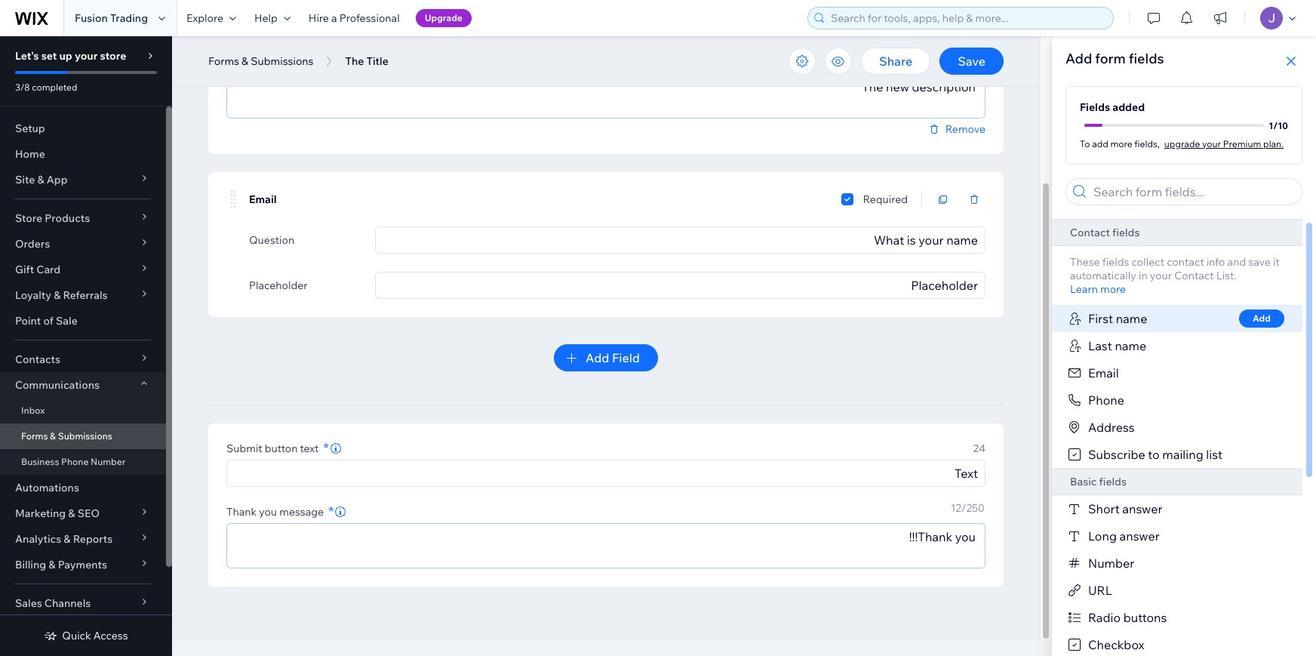 Task type: describe. For each thing, give the bounding box(es) containing it.
/ for 1
[[1274, 120, 1278, 131]]

phone inside sidebar element
[[61, 456, 89, 467]]

products
[[45, 211, 90, 225]]

answer for long answer
[[1120, 528, 1160, 544]]

trading
[[110, 11, 148, 25]]

the
[[345, 54, 364, 68]]

a
[[331, 11, 337, 25]]

title
[[367, 54, 389, 68]]

* for thank you message *
[[329, 503, 334, 520]]

store
[[15, 211, 42, 225]]

0 vertical spatial email
[[249, 193, 277, 206]]

communications button
[[0, 372, 166, 398]]

seo
[[78, 507, 100, 520]]

address
[[1089, 420, 1135, 435]]

add for add field
[[586, 350, 610, 365]]

/ for 19
[[955, 51, 960, 65]]

e.g., Thanks for submitting! text field
[[227, 524, 985, 568]]

1 / 10
[[1269, 120, 1289, 131]]

gift card button
[[0, 257, 166, 282]]

let's
[[15, 49, 39, 63]]

more inside these fields collect contact info and save it automatically in your contact list. learn more
[[1101, 282, 1127, 296]]

the title button
[[338, 50, 396, 72]]

forms & submissions for forms & submissions button
[[208, 54, 314, 68]]

store products
[[15, 211, 90, 225]]

orders button
[[0, 231, 166, 257]]

forms & submissions for forms & submissions link
[[21, 430, 112, 442]]

sales channels
[[15, 596, 91, 610]]

add button
[[1240, 310, 1285, 328]]

remove
[[946, 122, 986, 136]]

add form fields
[[1066, 50, 1165, 67]]

list
[[1207, 447, 1223, 462]]

info
[[1207, 255, 1226, 269]]

collect
[[1132, 255, 1165, 269]]

orders
[[15, 237, 50, 251]]

list.
[[1217, 269, 1237, 282]]

checkbox
[[1089, 637, 1145, 652]]

subscribe to mailing list
[[1089, 447, 1223, 462]]

number inside sidebar element
[[91, 456, 126, 467]]

loyalty & referrals
[[15, 288, 108, 302]]

form
[[226, 55, 252, 69]]

contacts button
[[0, 347, 166, 372]]

marketing & seo
[[15, 507, 100, 520]]

add field
[[586, 350, 640, 365]]

it
[[1274, 255, 1280, 269]]

inbox link
[[0, 398, 166, 424]]

Search form fields... field
[[1089, 179, 1298, 205]]

text
[[300, 442, 319, 455]]

remove button
[[928, 122, 986, 136]]

sales channels button
[[0, 590, 166, 616]]

fields for contact
[[1113, 226, 1140, 239]]

fusion
[[75, 11, 108, 25]]

long answer
[[1089, 528, 1160, 544]]

analytics & reports
[[15, 532, 113, 546]]

business phone number
[[21, 456, 126, 467]]

channels
[[44, 596, 91, 610]]

help
[[254, 11, 278, 25]]

add for add
[[1253, 313, 1271, 324]]

radio buttons
[[1089, 610, 1168, 625]]

site & app button
[[0, 167, 166, 193]]

home link
[[0, 141, 166, 167]]

payments
[[58, 558, 107, 572]]

name for first name
[[1116, 311, 1148, 326]]

fusion trading
[[75, 11, 148, 25]]

business
[[21, 456, 59, 467]]

share button
[[861, 48, 931, 75]]

form
[[1096, 50, 1126, 67]]

inbox
[[21, 405, 45, 416]]

and
[[1228, 255, 1247, 269]]

1000
[[960, 51, 985, 65]]

fields
[[1080, 100, 1111, 114]]

automatically
[[1071, 269, 1137, 282]]

marketing
[[15, 507, 66, 520]]

0 vertical spatial contact
[[1071, 226, 1111, 239]]

& for billing & payments popup button
[[49, 558, 55, 572]]

completed
[[32, 82, 77, 93]]

forms for forms & submissions link
[[21, 430, 48, 442]]

description
[[255, 55, 310, 69]]

home
[[15, 147, 45, 161]]

fields for basic
[[1100, 475, 1127, 488]]

message
[[280, 505, 324, 519]]

submissions for forms & submissions button
[[251, 54, 314, 68]]

add field button
[[554, 344, 658, 371]]

these fields collect contact info and save it automatically in your contact list. learn more
[[1071, 255, 1280, 296]]

& for marketing & seo popup button
[[68, 507, 75, 520]]

point of sale
[[15, 314, 78, 328]]

billing & payments
[[15, 558, 107, 572]]

short answer
[[1089, 501, 1163, 516]]

these
[[1071, 255, 1101, 269]]

form description
[[226, 55, 310, 69]]

save
[[1249, 255, 1271, 269]]



Task type: locate. For each thing, give the bounding box(es) containing it.
0 vertical spatial name
[[1116, 311, 1148, 326]]

12
[[951, 501, 962, 515]]

required
[[863, 193, 908, 206]]

0 horizontal spatial add
[[586, 350, 610, 365]]

& left reports
[[64, 532, 71, 546]]

professional
[[340, 11, 400, 25]]

1 vertical spatial phone
[[61, 456, 89, 467]]

fields left 'in'
[[1103, 255, 1130, 269]]

Add placeholder text… field
[[380, 273, 981, 298]]

forms inside sidebar element
[[21, 430, 48, 442]]

0 horizontal spatial contact
[[1071, 226, 1111, 239]]

submissions inside button
[[251, 54, 314, 68]]

name for last name
[[1115, 338, 1147, 353]]

forms inside button
[[208, 54, 239, 68]]

Type your question here... field
[[380, 227, 981, 253]]

last name
[[1089, 338, 1147, 353]]

*
[[323, 439, 329, 457], [329, 503, 334, 520]]

* for submit button text *
[[323, 439, 329, 457]]

add
[[1066, 50, 1093, 67], [1253, 313, 1271, 324], [586, 350, 610, 365]]

quick access
[[62, 629, 128, 642]]

your right 'in'
[[1150, 269, 1173, 282]]

1 horizontal spatial number
[[1089, 556, 1135, 571]]

forms & submissions inside sidebar element
[[21, 430, 112, 442]]

/ for 12
[[962, 501, 967, 515]]

0 vertical spatial submissions
[[251, 54, 314, 68]]

billing & payments button
[[0, 552, 166, 578]]

submit
[[226, 442, 262, 455]]

number down forms & submissions link
[[91, 456, 126, 467]]

fields up "collect"
[[1113, 226, 1140, 239]]

your inside sidebar element
[[75, 49, 98, 63]]

forms down inbox
[[21, 430, 48, 442]]

0 vertical spatial answer
[[1123, 501, 1163, 516]]

& inside button
[[242, 54, 249, 68]]

forms down explore
[[208, 54, 239, 68]]

1 horizontal spatial phone
[[1089, 393, 1125, 408]]

& right "loyalty"
[[54, 288, 61, 302]]

1 horizontal spatial email
[[1089, 365, 1119, 381]]

set
[[41, 49, 57, 63]]

0 vertical spatial forms & submissions
[[208, 54, 314, 68]]

& for 'analytics & reports' popup button at the bottom left of the page
[[64, 532, 71, 546]]

1 vertical spatial forms & submissions
[[21, 430, 112, 442]]

19 / 1000
[[944, 51, 985, 65]]

submissions down help button
[[251, 54, 314, 68]]

forms & submissions link
[[0, 424, 166, 449]]

1 horizontal spatial submissions
[[251, 54, 314, 68]]

more right add at the right top of page
[[1111, 138, 1133, 149]]

0 vertical spatial phone
[[1089, 393, 1125, 408]]

email up question
[[249, 193, 277, 206]]

number down long
[[1089, 556, 1135, 571]]

0 vertical spatial your
[[75, 49, 98, 63]]

url
[[1089, 583, 1113, 598]]

marketing & seo button
[[0, 501, 166, 526]]

1 vertical spatial /
[[1274, 120, 1278, 131]]

10
[[1278, 120, 1289, 131]]

answer up long answer
[[1123, 501, 1163, 516]]

name up 'last name'
[[1116, 311, 1148, 326]]

fields added
[[1080, 100, 1145, 114]]

0 horizontal spatial forms
[[21, 430, 48, 442]]

hire
[[309, 11, 329, 25]]

2 horizontal spatial /
[[1274, 120, 1278, 131]]

answer down the short answer
[[1120, 528, 1160, 544]]

add down save
[[1253, 313, 1271, 324]]

1 horizontal spatial add
[[1066, 50, 1093, 67]]

learn more link
[[1071, 282, 1127, 296]]

add for add form fields
[[1066, 50, 1093, 67]]

1 vertical spatial forms
[[21, 430, 48, 442]]

fields down subscribe
[[1100, 475, 1127, 488]]

0 vertical spatial *
[[323, 439, 329, 457]]

communications
[[15, 378, 100, 392]]

1 vertical spatial email
[[1089, 365, 1119, 381]]

1 vertical spatial number
[[1089, 556, 1135, 571]]

basic
[[1071, 475, 1097, 488]]

0 vertical spatial /
[[955, 51, 960, 65]]

0 vertical spatial forms
[[208, 54, 239, 68]]

0 horizontal spatial forms & submissions
[[21, 430, 112, 442]]

add left field
[[586, 350, 610, 365]]

subscribe
[[1089, 447, 1146, 462]]

phone down forms & submissions link
[[61, 456, 89, 467]]

Search for tools, apps, help & more... field
[[827, 8, 1109, 29]]

name down first name
[[1115, 338, 1147, 353]]

1 vertical spatial answer
[[1120, 528, 1160, 544]]

first
[[1089, 311, 1114, 326]]

& right billing
[[49, 558, 55, 572]]

1 vertical spatial name
[[1115, 338, 1147, 353]]

sidebar element
[[0, 36, 172, 656]]

basic fields
[[1071, 475, 1127, 488]]

name
[[1116, 311, 1148, 326], [1115, 338, 1147, 353]]

buttons
[[1124, 610, 1168, 625]]

store
[[100, 49, 126, 63]]

& inside dropdown button
[[37, 173, 44, 186]]

upgrade your premium plan. button
[[1165, 137, 1284, 150]]

1 horizontal spatial /
[[962, 501, 967, 515]]

1 vertical spatial your
[[1203, 138, 1222, 149]]

upgrade
[[1165, 138, 1201, 149]]

radio
[[1089, 610, 1121, 625]]

quick
[[62, 629, 91, 642]]

* right text in the left bottom of the page
[[323, 439, 329, 457]]

contact left list.
[[1175, 269, 1214, 282]]

& up "business" at the bottom
[[50, 430, 56, 442]]

3/8 completed
[[15, 82, 77, 93]]

your right up
[[75, 49, 98, 63]]

forms & submissions down help
[[208, 54, 314, 68]]

gift card
[[15, 263, 61, 276]]

to add more fields, upgrade your premium plan.
[[1080, 138, 1284, 149]]

explore
[[186, 11, 223, 25]]

loyalty & referrals button
[[0, 282, 166, 308]]

your inside these fields collect contact info and save it automatically in your contact list. learn more
[[1150, 269, 1173, 282]]

forms for forms & submissions button
[[208, 54, 239, 68]]

your right "upgrade"
[[1203, 138, 1222, 149]]

phone
[[1089, 393, 1125, 408], [61, 456, 89, 467]]

fields
[[1129, 50, 1165, 67], [1113, 226, 1140, 239], [1103, 255, 1130, 269], [1100, 475, 1127, 488]]

you
[[259, 505, 277, 519]]

help button
[[245, 0, 300, 36]]

access
[[93, 629, 128, 642]]

contact up the these
[[1071, 226, 1111, 239]]

0 horizontal spatial email
[[249, 193, 277, 206]]

forms & submissions inside button
[[208, 54, 314, 68]]

0 horizontal spatial number
[[91, 456, 126, 467]]

add inside 'button'
[[586, 350, 610, 365]]

to
[[1080, 138, 1091, 149]]

0 vertical spatial more
[[1111, 138, 1133, 149]]

point of sale link
[[0, 308, 166, 334]]

button
[[265, 442, 298, 455]]

2 vertical spatial /
[[962, 501, 967, 515]]

& inside popup button
[[49, 558, 55, 572]]

your
[[75, 49, 98, 63], [1203, 138, 1222, 149], [1150, 269, 1173, 282]]

1 horizontal spatial contact
[[1175, 269, 1214, 282]]

premium
[[1224, 138, 1262, 149]]

contact inside these fields collect contact info and save it automatically in your contact list. learn more
[[1175, 269, 1214, 282]]

up
[[59, 49, 72, 63]]

submissions down inbox link
[[58, 430, 112, 442]]

1 horizontal spatial forms & submissions
[[208, 54, 314, 68]]

submissions for forms & submissions link
[[58, 430, 112, 442]]

Add a short description... text field
[[227, 74, 985, 118]]

&
[[242, 54, 249, 68], [37, 173, 44, 186], [54, 288, 61, 302], [50, 430, 56, 442], [68, 507, 75, 520], [64, 532, 71, 546], [49, 558, 55, 572]]

share
[[880, 54, 913, 69]]

2 vertical spatial add
[[586, 350, 610, 365]]

fields for these
[[1103, 255, 1130, 269]]

hire a professional link
[[300, 0, 409, 36]]

loyalty
[[15, 288, 51, 302]]

2 horizontal spatial your
[[1203, 138, 1222, 149]]

to
[[1149, 447, 1160, 462]]

& left the 'description'
[[242, 54, 249, 68]]

sale
[[56, 314, 78, 328]]

learn
[[1071, 282, 1098, 296]]

250
[[967, 501, 985, 515]]

0 vertical spatial add
[[1066, 50, 1093, 67]]

contact fields
[[1071, 226, 1140, 239]]

1 vertical spatial add
[[1253, 313, 1271, 324]]

0 horizontal spatial /
[[955, 51, 960, 65]]

1 vertical spatial submissions
[[58, 430, 112, 442]]

0 horizontal spatial your
[[75, 49, 98, 63]]

forms & submissions button
[[201, 50, 321, 72]]

0 horizontal spatial submissions
[[58, 430, 112, 442]]

& for forms & submissions link
[[50, 430, 56, 442]]

submissions
[[251, 54, 314, 68], [58, 430, 112, 442]]

let's set up your store
[[15, 49, 126, 63]]

submit button text *
[[226, 439, 329, 457]]

* right message
[[329, 503, 334, 520]]

1 vertical spatial *
[[329, 503, 334, 520]]

fields inside these fields collect contact info and save it automatically in your contact list. learn more
[[1103, 255, 1130, 269]]

1 horizontal spatial forms
[[208, 54, 239, 68]]

site
[[15, 173, 35, 186]]

submissions inside sidebar element
[[58, 430, 112, 442]]

site & app
[[15, 173, 68, 186]]

short
[[1089, 501, 1120, 516]]

& left the seo
[[68, 507, 75, 520]]

gift
[[15, 263, 34, 276]]

sales
[[15, 596, 42, 610]]

1 vertical spatial contact
[[1175, 269, 1214, 282]]

1 vertical spatial more
[[1101, 282, 1127, 296]]

long
[[1089, 528, 1117, 544]]

1 horizontal spatial your
[[1150, 269, 1173, 282]]

2 horizontal spatial add
[[1253, 313, 1271, 324]]

answer for short answer
[[1123, 501, 1163, 516]]

0 vertical spatial number
[[91, 456, 126, 467]]

& for site & app dropdown button
[[37, 173, 44, 186]]

store products button
[[0, 205, 166, 231]]

None checkbox
[[842, 190, 854, 208]]

& for loyalty & referrals popup button
[[54, 288, 61, 302]]

e.g., Submit field
[[232, 461, 981, 486]]

fields right the form at the top right of page
[[1129, 50, 1165, 67]]

email down last
[[1089, 365, 1119, 381]]

last
[[1089, 338, 1113, 353]]

fields,
[[1135, 138, 1160, 149]]

more right learn
[[1101, 282, 1127, 296]]

0 horizontal spatial phone
[[61, 456, 89, 467]]

plan.
[[1264, 138, 1284, 149]]

& right site
[[37, 173, 44, 186]]

app
[[47, 173, 68, 186]]

2 vertical spatial your
[[1150, 269, 1173, 282]]

add left the form at the top right of page
[[1066, 50, 1093, 67]]

billing
[[15, 558, 46, 572]]

& for forms & submissions button
[[242, 54, 249, 68]]

3/8
[[15, 82, 30, 93]]

email
[[249, 193, 277, 206], [1089, 365, 1119, 381]]

add inside button
[[1253, 313, 1271, 324]]

forms & submissions up the business phone number
[[21, 430, 112, 442]]

phone up address in the bottom right of the page
[[1089, 393, 1125, 408]]



Task type: vqa. For each thing, say whether or not it's contained in the screenshot.
ORDERS Popup Button
yes



